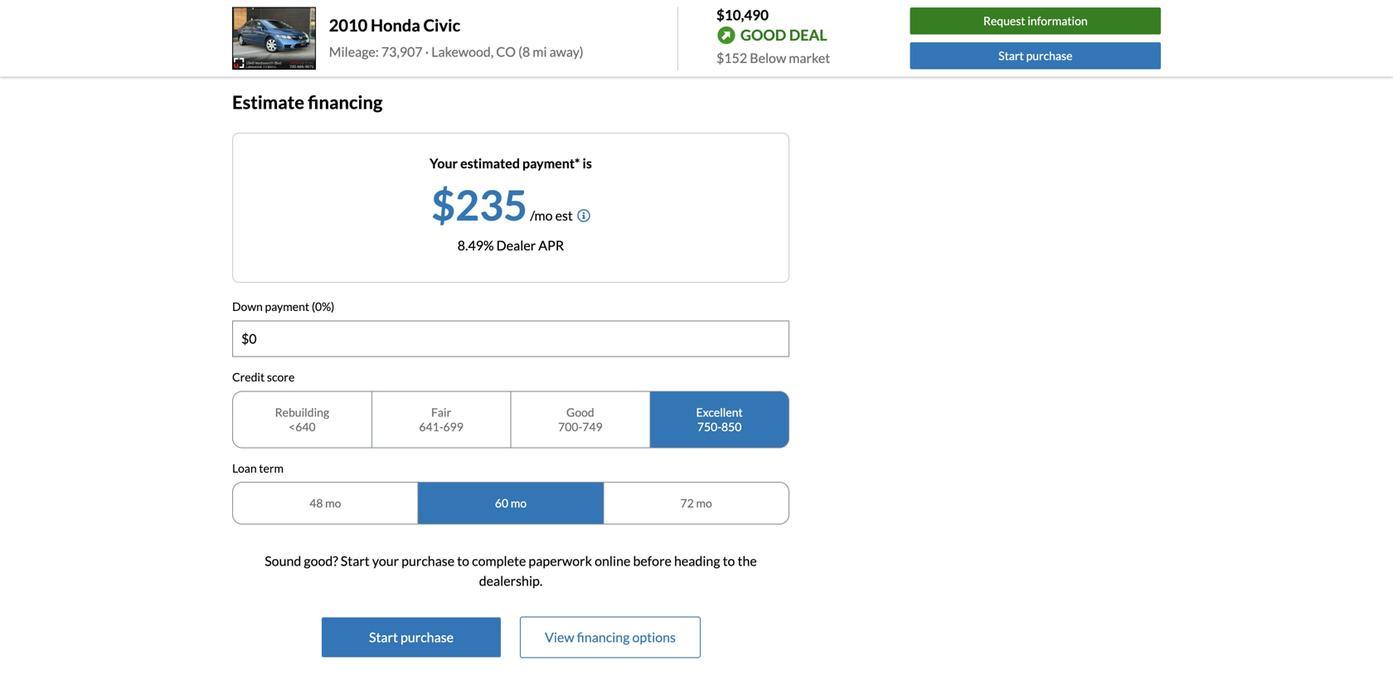 Task type: vqa. For each thing, say whether or not it's contained in the screenshot.
the $235
yes



Task type: locate. For each thing, give the bounding box(es) containing it.
honda
[[371, 15, 420, 35]]

699
[[443, 420, 464, 434]]

2010 honda civic image
[[232, 7, 316, 70]]

estimated
[[461, 155, 520, 171]]

on
[[423, 26, 436, 40]]

0 vertical spatial financing
[[308, 91, 383, 113]]

start purchase button down request information button
[[911, 42, 1161, 69]]

before
[[633, 553, 672, 569]]

vehicle.
[[528, 26, 566, 40]]

1 vertical spatial start
[[341, 553, 370, 569]]

1 horizontal spatial start purchase
[[999, 48, 1073, 63]]

financing
[[308, 91, 383, 113], [577, 629, 630, 645]]

to left complete
[[457, 553, 470, 569]]

credit
[[232, 370, 265, 384]]

purchase
[[1027, 48, 1073, 63], [402, 553, 455, 569], [401, 629, 454, 645]]

/mo
[[530, 208, 553, 224]]

1 horizontal spatial financing
[[577, 629, 630, 645]]

48 mo
[[310, 496, 341, 510]]

good
[[741, 26, 787, 44]]

1 vertical spatial financing
[[577, 629, 630, 645]]

request information
[[984, 14, 1088, 28]]

price
[[232, 26, 259, 40]]

information
[[1028, 14, 1088, 28]]

good 700-749
[[558, 405, 603, 434]]

mo right 72
[[696, 496, 712, 510]]

loan
[[232, 461, 257, 475]]

info circle image
[[577, 209, 591, 222]]

72
[[681, 496, 694, 510]]

0 vertical spatial purchase
[[1027, 48, 1073, 63]]

48
[[310, 496, 323, 510]]

mileage:
[[329, 43, 379, 60]]

financing for view
[[577, 629, 630, 645]]

financing for estimate
[[308, 91, 383, 113]]

for
[[490, 26, 505, 40]]

start down your
[[369, 629, 398, 645]]

2 horizontal spatial mo
[[696, 496, 712, 510]]

co
[[496, 43, 516, 60]]

financing right 'view'
[[577, 629, 630, 645]]

start left your
[[341, 553, 370, 569]]

start purchase button
[[911, 42, 1161, 69], [322, 618, 501, 657]]

start purchase
[[999, 48, 1073, 63], [369, 629, 454, 645]]

850
[[722, 420, 742, 434]]

your
[[430, 155, 458, 171]]

start down request
[[999, 48, 1024, 63]]

0 vertical spatial start purchase
[[999, 48, 1073, 63]]

market
[[789, 50, 831, 66]]

civic
[[424, 15, 461, 35]]

mo right 48
[[325, 496, 341, 510]]

mo for 48 mo
[[325, 496, 341, 510]]

0 horizontal spatial mo
[[325, 496, 341, 510]]

(8
[[519, 43, 530, 60]]

1 to from the left
[[457, 553, 470, 569]]

to left the
[[723, 553, 735, 569]]

financing down mileage: on the top
[[308, 91, 383, 113]]

price history comprises prices posted on cargurus for this vehicle.
[[232, 26, 566, 40]]

1 mo from the left
[[325, 496, 341, 510]]

0 horizontal spatial financing
[[308, 91, 383, 113]]

2 mo from the left
[[511, 496, 527, 510]]

estimate financing
[[232, 91, 383, 113]]

payment*
[[523, 155, 580, 171]]

1 vertical spatial start purchase
[[369, 629, 454, 645]]

3 mo from the left
[[696, 496, 712, 510]]

$10,490
[[717, 6, 769, 23]]

dealership.
[[479, 573, 543, 589]]

view financing options button
[[521, 618, 700, 657]]

online
[[595, 553, 631, 569]]

start purchase down your
[[369, 629, 454, 645]]

paperwork
[[529, 553, 592, 569]]

cargurus
[[438, 26, 488, 40]]

good deal
[[741, 26, 828, 44]]

1 vertical spatial start purchase button
[[322, 618, 501, 657]]

start
[[999, 48, 1024, 63], [341, 553, 370, 569], [369, 629, 398, 645]]

complete
[[472, 553, 526, 569]]

2 vertical spatial purchase
[[401, 629, 454, 645]]

8.49%
[[458, 237, 494, 254]]

start purchase down request information button
[[999, 48, 1073, 63]]

1 horizontal spatial mo
[[511, 496, 527, 510]]

posted
[[386, 26, 420, 40]]

mo
[[325, 496, 341, 510], [511, 496, 527, 510], [696, 496, 712, 510]]

down payment (0%)
[[232, 300, 335, 314]]

start purchase for left start purchase button
[[369, 629, 454, 645]]

lakewood,
[[432, 43, 494, 60]]

history
[[261, 26, 297, 40]]

1 vertical spatial purchase
[[402, 553, 455, 569]]

comprises
[[299, 26, 351, 40]]

down
[[232, 300, 263, 314]]

·
[[425, 43, 429, 60]]

0 vertical spatial start purchase button
[[911, 42, 1161, 69]]

$235
[[431, 180, 528, 230]]

73,907
[[382, 43, 423, 60]]

term
[[259, 461, 284, 475]]

0 horizontal spatial start purchase
[[369, 629, 454, 645]]

mo right 60 at the bottom of the page
[[511, 496, 527, 510]]

2010 honda civic mileage: 73,907 · lakewood, co (8 mi away)
[[329, 15, 584, 60]]

start purchase button down your
[[322, 618, 501, 657]]

financing inside button
[[577, 629, 630, 645]]

0 vertical spatial start
[[999, 48, 1024, 63]]

1 horizontal spatial to
[[723, 553, 735, 569]]

0 horizontal spatial to
[[457, 553, 470, 569]]



Task type: describe. For each thing, give the bounding box(es) containing it.
749
[[583, 420, 603, 434]]

your
[[372, 553, 399, 569]]

loan term
[[232, 461, 284, 475]]

mi
[[533, 43, 547, 60]]

72 mo
[[681, 496, 712, 510]]

score
[[267, 370, 295, 384]]

good?
[[304, 553, 338, 569]]

view financing options
[[545, 629, 676, 645]]

(0%)
[[312, 300, 335, 314]]

below
[[750, 50, 787, 66]]

deal
[[790, 26, 828, 44]]

fair 641-699
[[419, 405, 464, 434]]

mo for 60 mo
[[511, 496, 527, 510]]

dealer
[[497, 237, 536, 254]]

60 mo
[[495, 496, 527, 510]]

2010
[[329, 15, 368, 35]]

$152 below market
[[717, 50, 831, 66]]

700-
[[558, 420, 583, 434]]

rebuilding
[[275, 405, 329, 419]]

heading
[[674, 553, 720, 569]]

your estimated payment* is
[[430, 155, 592, 171]]

away)
[[550, 43, 584, 60]]

view
[[545, 629, 575, 645]]

2 vertical spatial start
[[369, 629, 398, 645]]

641-
[[419, 420, 443, 434]]

payment
[[265, 300, 310, 314]]

is
[[583, 155, 592, 171]]

the
[[738, 553, 757, 569]]

excellent
[[696, 405, 743, 419]]

apr
[[539, 237, 564, 254]]

fair
[[431, 405, 451, 419]]

1 horizontal spatial start purchase button
[[911, 42, 1161, 69]]

purchase inside sound good? start your purchase to complete paperwork online before heading to the dealership.
[[402, 553, 455, 569]]

good
[[567, 405, 595, 419]]

750-
[[698, 420, 722, 434]]

credit score
[[232, 370, 295, 384]]

<640
[[289, 420, 316, 434]]

$152
[[717, 50, 748, 66]]

2 to from the left
[[723, 553, 735, 569]]

$235 /mo est
[[431, 180, 573, 230]]

sound good? start your purchase to complete paperwork online before heading to the dealership.
[[265, 553, 757, 589]]

estimate
[[232, 91, 304, 113]]

prices
[[353, 26, 383, 40]]

sound
[[265, 553, 301, 569]]

request
[[984, 14, 1026, 28]]

8.49% dealer apr
[[458, 237, 564, 254]]

est
[[555, 208, 573, 224]]

Down payment (0%) text field
[[233, 321, 789, 356]]

request information button
[[911, 8, 1161, 35]]

options
[[633, 629, 676, 645]]

this
[[507, 26, 526, 40]]

60
[[495, 496, 509, 510]]

excellent 750-850
[[696, 405, 743, 434]]

mo for 72 mo
[[696, 496, 712, 510]]

rebuilding <640
[[275, 405, 329, 434]]

start inside sound good? start your purchase to complete paperwork online before heading to the dealership.
[[341, 553, 370, 569]]

0 horizontal spatial start purchase button
[[322, 618, 501, 657]]

start purchase for the right start purchase button
[[999, 48, 1073, 63]]



